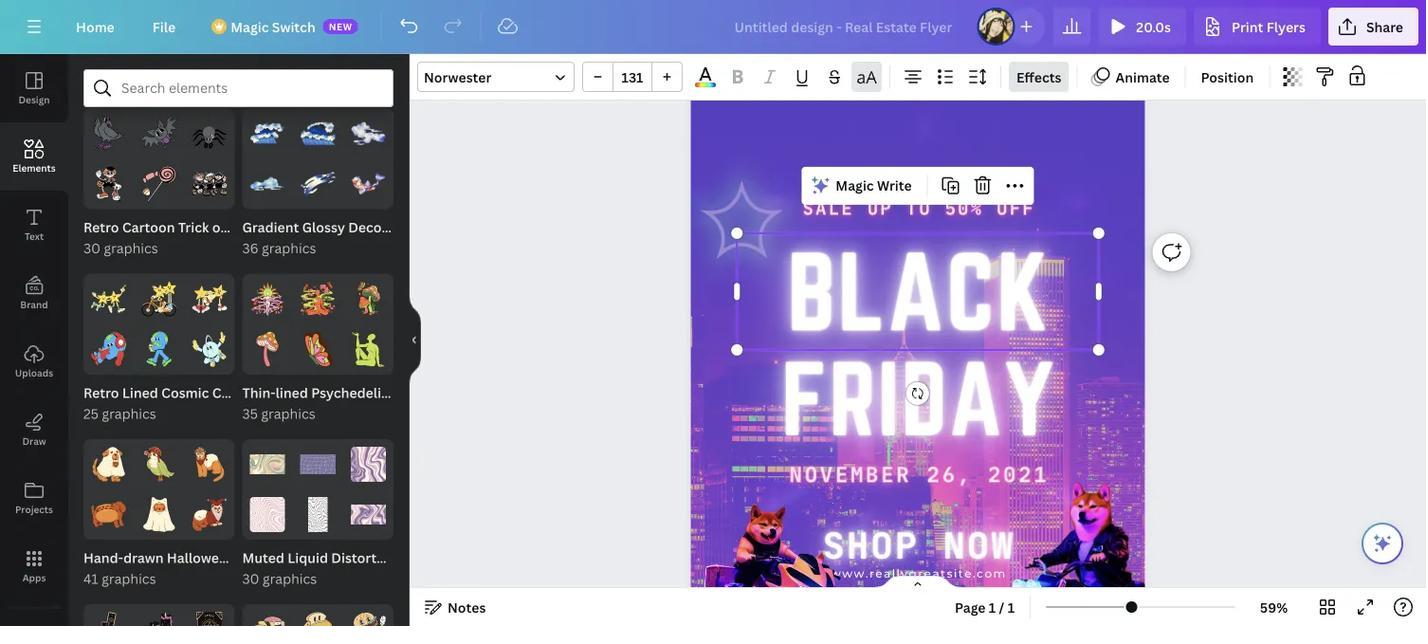Task type: locate. For each thing, give the bounding box(es) containing it.
effects button
[[1009, 62, 1069, 92]]

draw button
[[0, 396, 68, 464]]

2021
[[988, 461, 1049, 487]]

canva assistant image
[[1372, 532, 1394, 555]]

retro cartoon trick or treat candies image
[[141, 166, 177, 201]]

retro up 25
[[83, 383, 119, 401]]

hand-drawn halloween pirate parrot image
[[141, 447, 177, 482]]

retro lined cosmic characters 25 graphics
[[83, 383, 283, 422]]

0 vertical spatial 30
[[83, 239, 100, 257]]

sale up to 50% off
[[803, 197, 1036, 219]]

file button
[[137, 8, 191, 46]]

gradient ocean waves image up gradient cloud illustration "image"
[[250, 116, 285, 151]]

norwester button
[[417, 62, 575, 92]]

draw
[[22, 434, 46, 447]]

graphics inside retro lined cosmic characters 25 graphics
[[102, 404, 156, 422]]

1 1 from the left
[[989, 598, 996, 616]]

illustrations
[[452, 383, 530, 401]]

lined handdrawn witchy spellbook with pentagram image
[[192, 612, 227, 626]]

0 vertical spatial retro
[[83, 218, 119, 236]]

magic inside "button"
[[836, 177, 874, 195]]

hand-drawn halloween cowboy ferret image
[[192, 447, 227, 482]]

sale
[[803, 197, 855, 219]]

psychedelic
[[311, 383, 389, 401]]

effects
[[1017, 68, 1062, 86]]

animate button
[[1086, 62, 1178, 92]]

halloween
[[167, 549, 235, 567]]

30 inside retro cartoon trick or treat 30 graphics
[[83, 239, 100, 257]]

magic up up
[[836, 177, 874, 195]]

home
[[76, 18, 115, 36]]

retro bread in toaster image
[[300, 612, 336, 626]]

cartoon
[[122, 218, 175, 236]]

0 vertical spatial magic
[[231, 18, 269, 36]]

untitled media image left untitled media icon
[[300, 447, 336, 482]]

print
[[1232, 18, 1264, 36]]

thin-lined psychedelic wellness illustrations button
[[242, 382, 530, 403]]

0 horizontal spatial 1
[[989, 598, 996, 616]]

share
[[1367, 18, 1404, 36]]

gradient abstract smoke image
[[351, 116, 386, 151]]

– – number field
[[619, 68, 646, 86]]

magic left switch
[[231, 18, 269, 36]]

up
[[867, 197, 893, 219]]

new
[[329, 20, 353, 33]]

now
[[943, 523, 1016, 567]]

1 right /
[[1008, 598, 1015, 616]]

/
[[999, 598, 1005, 616]]

1 retro from the top
[[83, 218, 119, 236]]

retro down retro cartoon boy in mime costume image
[[83, 218, 119, 236]]

1 horizontal spatial magic
[[836, 177, 874, 195]]

retro cartoon spider image
[[192, 116, 227, 151]]

psychedelic mushrooms and butterfly image
[[351, 281, 386, 316]]

file
[[152, 18, 176, 36]]

retro sushi set image
[[250, 612, 285, 626]]

30 up retro lined happy stars image
[[83, 239, 100, 257]]

retro lined happy stars image
[[91, 281, 126, 316]]

retro cartoon bat image
[[141, 116, 177, 151]]

1 horizontal spatial 1
[[1008, 598, 1015, 616]]

lined handdrawn magical witchy tarot cards image
[[91, 612, 126, 626]]

retro
[[83, 218, 119, 236], [83, 383, 119, 401]]

switch
[[272, 18, 316, 36]]

brand
[[20, 298, 48, 311]]

cosmic
[[161, 383, 209, 401]]

retro lined earth listening to music while reading a book image
[[91, 332, 126, 367]]

group
[[582, 62, 683, 92]]

home link
[[61, 8, 130, 46]]

design button
[[0, 54, 68, 122]]

retro lined cosmic characters button
[[83, 382, 283, 403]]

untitled media image
[[351, 447, 386, 482]]

untitled media image
[[250, 447, 285, 482], [300, 447, 336, 482], [250, 497, 285, 532], [300, 497, 336, 532], [351, 497, 386, 532]]

distorted
[[331, 549, 393, 567]]

retro hamburger illustration image
[[351, 612, 386, 626]]

graphics inside hand-drawn halloween pets 41 graphics
[[102, 570, 156, 588]]

30 down pets at the left bottom of page
[[242, 570, 259, 588]]

20.0s button
[[1099, 8, 1187, 46]]

elements
[[13, 161, 56, 174]]

untitled media image up the distorted
[[351, 497, 386, 532]]

hand-drawn halloween ghost dog image
[[91, 447, 126, 482]]

hide image
[[409, 295, 421, 386]]

1 left /
[[989, 598, 996, 616]]

retro inside retro cartoon trick or treat 30 graphics
[[83, 218, 119, 236]]

magic inside main menu bar
[[231, 18, 269, 36]]

Design title text field
[[719, 8, 970, 46]]

magic for magic write
[[836, 177, 874, 195]]

retro lined happy uranus image
[[192, 332, 227, 367]]

apps button
[[0, 532, 68, 600]]

show pages image
[[873, 575, 964, 590]]

trick
[[178, 218, 209, 236]]

1 horizontal spatial gradient ocean waves image
[[300, 116, 336, 151]]

1 horizontal spatial 30
[[242, 570, 259, 588]]

apps
[[22, 571, 46, 584]]

0 horizontal spatial magic
[[231, 18, 269, 36]]

pets
[[238, 549, 266, 567]]

magic
[[231, 18, 269, 36], [836, 177, 874, 195]]

lined
[[276, 383, 308, 401]]

1 gradient ocean waves image from the left
[[250, 116, 285, 151]]

gradient ocean waves image left gradient abstract smoke icon
[[300, 116, 336, 151]]

characters
[[212, 383, 283, 401]]

animate
[[1116, 68, 1170, 86]]

0 horizontal spatial gradient ocean waves image
[[250, 116, 285, 151]]

1 vertical spatial 30
[[242, 570, 259, 588]]

black
[[787, 233, 1051, 350]]

graphics
[[104, 239, 158, 257], [262, 239, 316, 257], [102, 404, 156, 422], [261, 404, 316, 422], [102, 570, 156, 588], [263, 570, 317, 588]]

untitled media image up liquid
[[300, 497, 336, 532]]

gradient ocean waves image
[[250, 116, 285, 151], [300, 116, 336, 151]]

2 retro from the top
[[83, 383, 119, 401]]

liquid
[[288, 549, 328, 567]]

30
[[83, 239, 100, 257], [242, 570, 259, 588]]

text
[[25, 230, 44, 242]]

psychedelic human female figure image
[[250, 281, 285, 316]]

25
[[83, 404, 99, 422]]

graphics inside 'muted liquid distorted backgrounds 30 graphics'
[[263, 570, 317, 588]]

wellness
[[392, 383, 449, 401]]

36 graphics
[[242, 239, 316, 257]]

1 vertical spatial retro
[[83, 383, 119, 401]]

0 horizontal spatial 30
[[83, 239, 100, 257]]

1 vertical spatial magic
[[836, 177, 874, 195]]

retro inside retro lined cosmic characters 25 graphics
[[83, 383, 119, 401]]



Task type: describe. For each thing, give the bounding box(es) containing it.
friday
[[782, 343, 1056, 453]]

retro lined happy stars image
[[192, 281, 227, 316]]

hand-drawn halloween ferret jester image
[[192, 497, 227, 532]]

retro for graphics
[[83, 383, 119, 401]]

gradient liquid element image
[[300, 166, 336, 201]]

text button
[[0, 191, 68, 259]]

or
[[212, 218, 226, 236]]

print flyers button
[[1194, 8, 1321, 46]]

brand button
[[0, 259, 68, 327]]

magic write
[[836, 177, 912, 195]]

26,
[[927, 461, 973, 487]]

retro cartoon crow image
[[91, 116, 126, 151]]

graphics inside retro cartoon trick or treat 30 graphics
[[104, 239, 158, 257]]

59% button
[[1244, 592, 1305, 622]]

position
[[1201, 68, 1254, 86]]

36
[[242, 239, 259, 257]]

35
[[242, 404, 258, 422]]

retro cartoon boy in mime costume image
[[91, 166, 126, 201]]

untitled media image down 35
[[250, 447, 285, 482]]

elements button
[[0, 122, 68, 191]]

share button
[[1329, 8, 1419, 46]]

audio image
[[0, 616, 68, 626]]

thin-lined psychedelic wellness illustrations 35 graphics
[[242, 383, 530, 422]]

drawn
[[123, 549, 164, 567]]

retro for 30
[[83, 218, 119, 236]]

psychedelic mushroom illustration image
[[250, 332, 285, 367]]

colorful butterfly illustration image
[[300, 332, 336, 367]]

female human figure surrounded by flowers and mushrooms image
[[300, 281, 336, 316]]

projects button
[[0, 464, 68, 532]]

magic switch
[[231, 18, 316, 36]]

write
[[877, 177, 912, 195]]

backgrounds
[[396, 549, 480, 567]]

50%
[[945, 197, 984, 219]]

retro cartoon trick or treat button
[[83, 217, 263, 238]]

off
[[997, 197, 1036, 219]]

muted liquid distorted backgrounds button
[[242, 547, 480, 568]]

lined
[[122, 383, 158, 401]]

59%
[[1260, 598, 1288, 616]]

lined handdrawn black magic candles on a casting platform image
[[141, 612, 177, 626]]

hand-drawn halloween hot dog dog image
[[91, 497, 126, 532]]

gradient koi fish image
[[351, 166, 386, 201]]

female human figure image
[[351, 332, 386, 367]]

design
[[18, 93, 50, 106]]

norwester
[[424, 68, 492, 86]]

2 gradient ocean waves image from the left
[[300, 116, 336, 151]]

side panel tab list
[[0, 54, 68, 626]]

hand-
[[83, 549, 123, 567]]

color range image
[[695, 83, 716, 87]]

30 inside 'muted liquid distorted backgrounds 30 graphics'
[[242, 570, 259, 588]]

muted
[[242, 549, 284, 567]]

retro cartoon girls in witch costumes image
[[192, 166, 227, 201]]

flyers
[[1267, 18, 1306, 36]]

print flyers
[[1232, 18, 1306, 36]]

hand-drawn halloween ghost cat image
[[141, 497, 177, 532]]

20.0s
[[1137, 18, 1171, 36]]

projects
[[15, 503, 53, 516]]

uploads
[[15, 366, 53, 379]]

november
[[790, 461, 912, 487]]

main menu bar
[[0, 0, 1427, 54]]

uploads button
[[0, 327, 68, 396]]

gradient cloud illustration image
[[250, 166, 285, 201]]

shop
[[823, 523, 919, 567]]

magic write button
[[806, 171, 920, 201]]

treat
[[229, 218, 263, 236]]

Search elements search field
[[121, 70, 356, 106]]

2 1 from the left
[[1008, 598, 1015, 616]]

untitled media image up muted
[[250, 497, 285, 532]]

graphics inside thin-lined psychedelic wellness illustrations 35 graphics
[[261, 404, 316, 422]]

hand-drawn halloween pets button
[[83, 547, 266, 568]]

www.reallygreatsite.com
[[831, 566, 1007, 580]]

page
[[955, 598, 986, 616]]

page 1 / 1
[[955, 598, 1015, 616]]

thin-
[[242, 383, 276, 401]]

41
[[83, 570, 98, 588]]

retro cartoon trick or treat 30 graphics
[[83, 218, 263, 257]]

notes button
[[417, 592, 494, 622]]

magic for magic switch
[[231, 18, 269, 36]]

position button
[[1194, 62, 1262, 92]]

shop now
[[823, 523, 1016, 567]]

retro lined earth taking care of a flower image
[[141, 332, 177, 367]]

muted liquid distorted backgrounds 30 graphics
[[242, 549, 480, 588]]

to
[[906, 197, 932, 219]]

notes
[[448, 598, 486, 616]]

november 26, 2021
[[790, 461, 1049, 487]]

hand-drawn halloween pets 41 graphics
[[83, 549, 266, 588]]

retro lined stars on a bike image
[[141, 281, 177, 316]]



Task type: vqa. For each thing, say whether or not it's contained in the screenshot.


